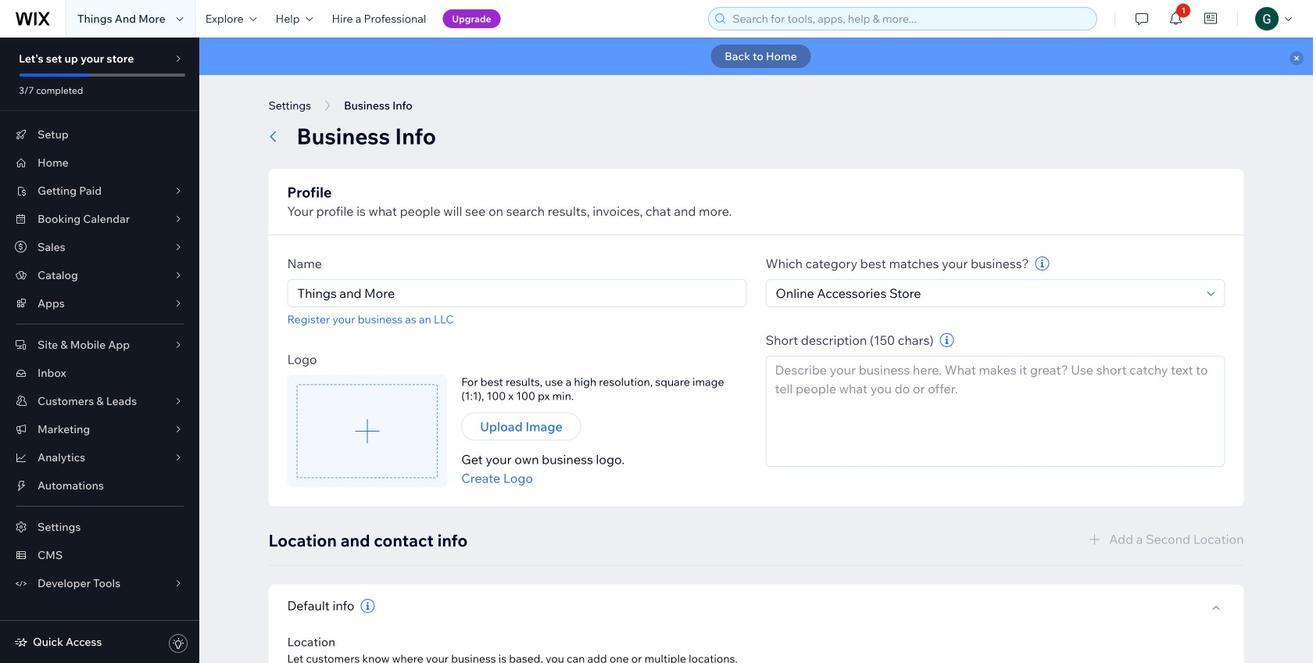 Task type: describe. For each thing, give the bounding box(es) containing it.
Search for tools, apps, help & more... field
[[728, 8, 1093, 30]]

Describe your business here. What makes it great? Use short catchy text to tell people what you do or offer. text field
[[766, 356, 1226, 467]]

sidebar element
[[0, 38, 199, 663]]



Task type: locate. For each thing, give the bounding box(es) containing it.
alert
[[199, 38, 1314, 75]]

Enter your business or website type field
[[772, 280, 1203, 307]]

Type your business name (e.g., Amy's Shoes) field
[[293, 280, 742, 307]]



Task type: vqa. For each thing, say whether or not it's contained in the screenshot.
the a
no



